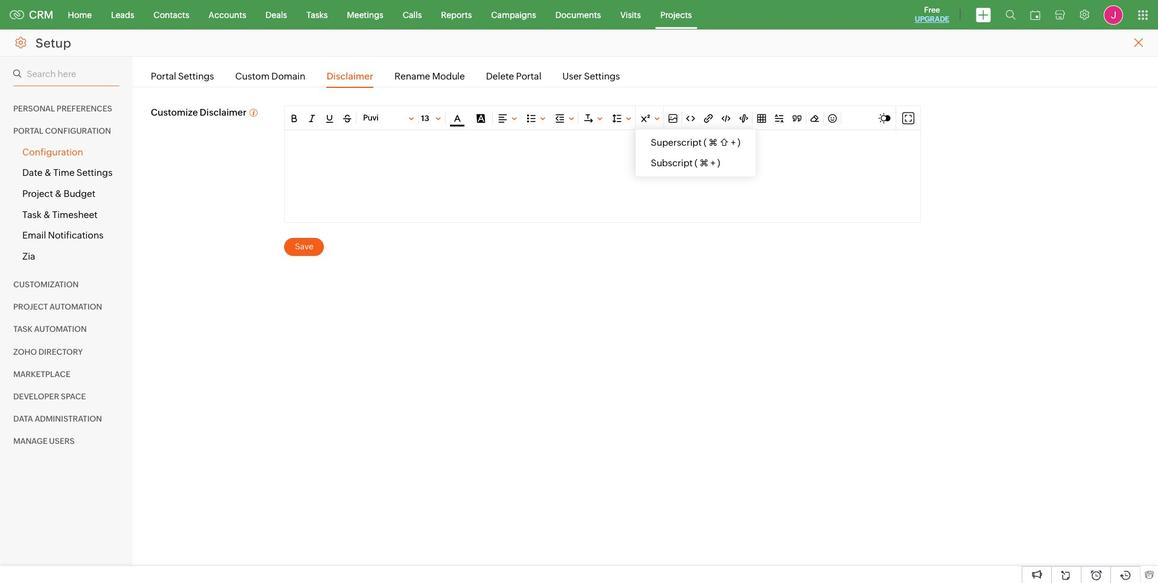 Task type: vqa. For each thing, say whether or not it's contained in the screenshot.
Upgrade
yes



Task type: locate. For each thing, give the bounding box(es) containing it.
leads
[[111, 10, 134, 20]]

deals
[[266, 10, 287, 20]]

projects link
[[651, 0, 702, 29]]

free upgrade
[[915, 5, 949, 24]]

leads link
[[101, 0, 144, 29]]

visits link
[[611, 0, 651, 29]]

contacts link
[[144, 0, 199, 29]]

reports
[[441, 10, 472, 20]]

create menu element
[[969, 0, 998, 29]]

accounts link
[[199, 0, 256, 29]]

campaigns link
[[482, 0, 546, 29]]

free
[[924, 5, 940, 14]]

documents
[[555, 10, 601, 20]]

crm
[[29, 8, 53, 21]]

upgrade
[[915, 15, 949, 24]]

home link
[[58, 0, 101, 29]]

tasks link
[[297, 0, 337, 29]]

search image
[[1006, 10, 1016, 20]]

documents link
[[546, 0, 611, 29]]

tasks
[[306, 10, 328, 20]]



Task type: describe. For each thing, give the bounding box(es) containing it.
meetings link
[[337, 0, 393, 29]]

projects
[[660, 10, 692, 20]]

search element
[[998, 0, 1023, 30]]

contacts
[[154, 10, 189, 20]]

crm link
[[10, 8, 53, 21]]

profile element
[[1097, 0, 1130, 29]]

create menu image
[[976, 8, 991, 22]]

profile image
[[1104, 5, 1123, 24]]

campaigns
[[491, 10, 536, 20]]

visits
[[620, 10, 641, 20]]

meetings
[[347, 10, 383, 20]]

deals link
[[256, 0, 297, 29]]

accounts
[[209, 10, 246, 20]]

home
[[68, 10, 92, 20]]

calls link
[[393, 0, 431, 29]]

calls
[[403, 10, 422, 20]]

reports link
[[431, 0, 482, 29]]

calendar image
[[1030, 10, 1041, 20]]



